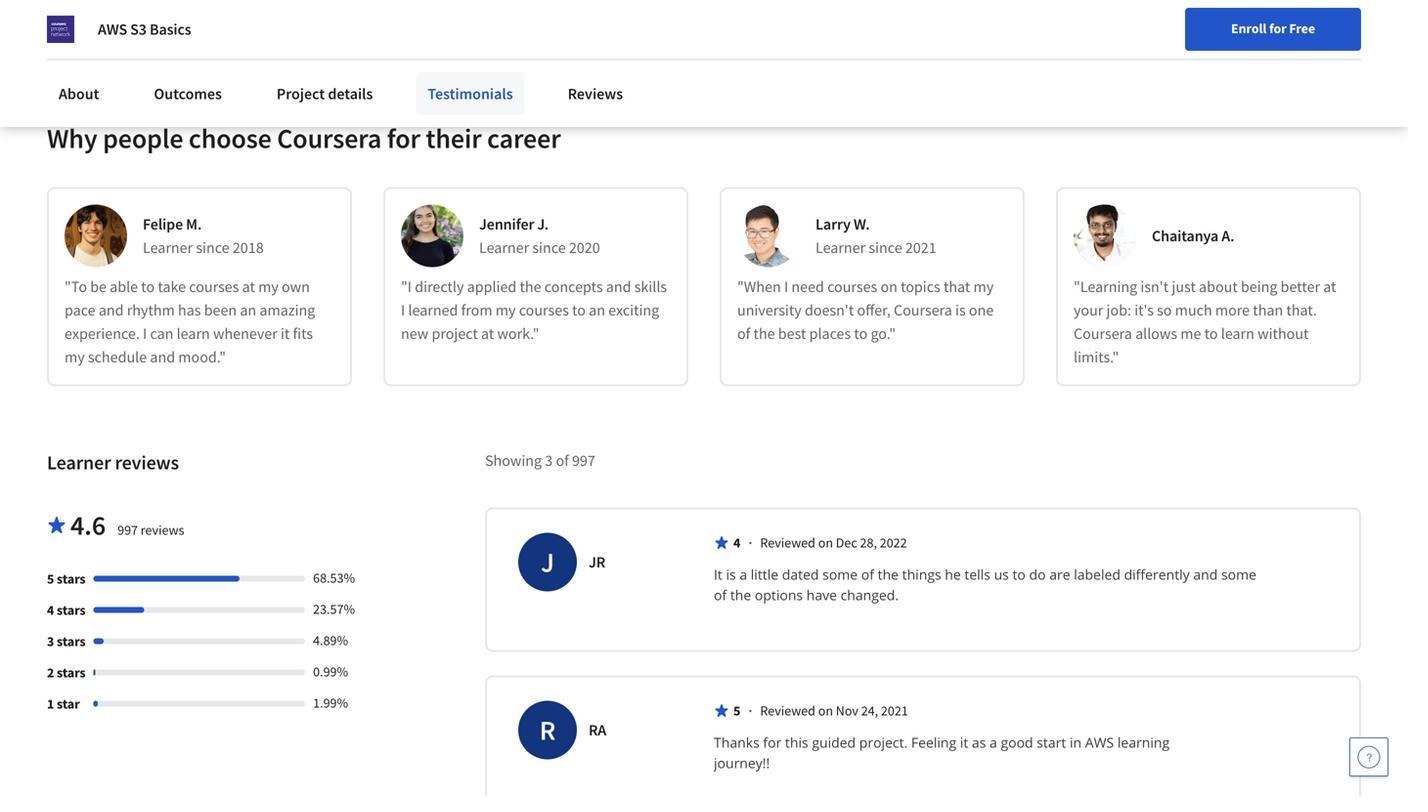Task type: locate. For each thing, give the bounding box(es) containing it.
0 vertical spatial is
[[955, 301, 966, 320]]

can
[[150, 324, 173, 344]]

5 up thanks
[[733, 703, 741, 720]]

4.89%
[[313, 632, 348, 650]]

allows
[[1135, 324, 1177, 344]]

since down m.
[[196, 238, 229, 258]]

reviewed for r
[[760, 703, 815, 720]]

aws inside thanks for this guided project. feeling it as a good start in aws learning journey!!
[[1085, 734, 1114, 752]]

1 vertical spatial for
[[387, 121, 420, 155]]

an inside '"to be able to take courses at my own pace and rhythm has been an amazing experience. i can learn whenever it fits my schedule and mood."'
[[240, 301, 256, 320]]

2021 for reviewed on nov 24, 2021
[[881, 703, 908, 720]]

for left this
[[763, 734, 782, 752]]

learner inside felipe m. learner since 2018
[[143, 238, 193, 258]]

coursera down topics
[[894, 301, 952, 320]]

learn down has
[[177, 324, 210, 344]]

applied
[[467, 277, 517, 297]]

mood."
[[178, 348, 226, 367]]

some up "have"
[[823, 566, 858, 584]]

skills
[[634, 277, 667, 297]]

courses inside "i directly applied the concepts and skills i learned from my courses to an exciting new project at work."
[[519, 301, 569, 320]]

j
[[541, 546, 554, 580]]

changed.
[[841, 586, 899, 605]]

2 some from the left
[[1221, 566, 1257, 584]]

0 vertical spatial reviewed
[[760, 534, 815, 552]]

1 horizontal spatial i
[[401, 301, 405, 320]]

i down "i
[[401, 301, 405, 320]]

2 reviewed from the top
[[760, 703, 815, 720]]

it
[[281, 324, 290, 344], [960, 734, 968, 752]]

guided
[[812, 734, 856, 752]]

since down w.
[[869, 238, 902, 258]]

of up changed.
[[861, 566, 874, 584]]

my
[[258, 277, 279, 297], [973, 277, 994, 297], [496, 301, 516, 320], [65, 348, 85, 367]]

0 vertical spatial 997
[[572, 451, 595, 471]]

it left fits
[[281, 324, 290, 344]]

on inside "when i need courses on topics that my university doesn't offer, coursera is one of the best places to go."
[[881, 277, 898, 297]]

as
[[972, 734, 986, 752]]

courses
[[189, 277, 239, 297], [827, 277, 877, 297], [519, 301, 569, 320]]

3 up 2
[[47, 633, 54, 651]]

stars up 4 stars
[[57, 571, 86, 588]]

tells
[[965, 566, 991, 584]]

go."
[[871, 324, 896, 344]]

1 reviewed from the top
[[760, 534, 815, 552]]

on for r
[[818, 703, 833, 720]]

0 horizontal spatial i
[[143, 324, 147, 344]]

m.
[[186, 215, 202, 234]]

reviews right 4.6
[[141, 522, 184, 539]]

997 right showing
[[572, 451, 595, 471]]

1 horizontal spatial is
[[955, 301, 966, 320]]

stars for 5 stars
[[57, 571, 86, 588]]

it inside '"to be able to take courses at my own pace and rhythm has been an amazing experience. i can learn whenever it fits my schedule and mood."'
[[281, 324, 290, 344]]

0 horizontal spatial some
[[823, 566, 858, 584]]

reviews up 997 reviews
[[115, 451, 179, 475]]

since inside larry w. learner since 2021
[[869, 238, 902, 258]]

project details link
[[265, 72, 385, 115]]

1 vertical spatial 997
[[117, 522, 138, 539]]

997 reviews
[[117, 522, 184, 539]]

"i directly applied the concepts and skills i learned from my courses to an exciting new project at work."
[[401, 277, 667, 344]]

2 horizontal spatial i
[[784, 277, 788, 297]]

0 vertical spatial it
[[281, 324, 290, 344]]

one
[[969, 301, 994, 320]]

1 horizontal spatial a
[[990, 734, 997, 752]]

learn inside '"to be able to take courses at my own pace and rhythm has been an amazing experience. i can learn whenever it fits my schedule and mood."'
[[177, 324, 210, 344]]

997 right 4.6
[[117, 522, 138, 539]]

0 horizontal spatial since
[[196, 238, 229, 258]]

basics
[[150, 20, 191, 39]]

stars for 4 stars
[[57, 602, 86, 619]]

"to be able to take courses at my own pace and rhythm has been an amazing experience. i can learn whenever it fits my schedule and mood."
[[65, 277, 315, 367]]

menu item
[[1055, 20, 1181, 83]]

my up one
[[973, 277, 994, 297]]

in
[[1070, 734, 1082, 752]]

on left nov
[[818, 703, 833, 720]]

2021 inside larry w. learner since 2021
[[905, 238, 936, 258]]

1 vertical spatial aws
[[1085, 734, 1114, 752]]

0 vertical spatial a
[[740, 566, 747, 584]]

the down little
[[730, 586, 751, 605]]

1 vertical spatial i
[[401, 301, 405, 320]]

1 stars from the top
[[57, 571, 86, 588]]

and up exciting at the top
[[606, 277, 631, 297]]

0 horizontal spatial coursera
[[277, 121, 382, 155]]

the down the university
[[753, 324, 775, 344]]

5 up 4 stars
[[47, 571, 54, 588]]

0 horizontal spatial a
[[740, 566, 747, 584]]

at inside "i directly applied the concepts and skills i learned from my courses to an exciting new project at work."
[[481, 324, 494, 344]]

since inside felipe m. learner since 2018
[[196, 238, 229, 258]]

and inside it is a little dated some of the things he tells us to do are labeled differently and some of the options have changed.
[[1193, 566, 1218, 584]]

0 horizontal spatial for
[[387, 121, 420, 155]]

0 vertical spatial i
[[784, 277, 788, 297]]

0 vertical spatial 2021
[[905, 238, 936, 258]]

5 for 5 stars
[[47, 571, 54, 588]]

reviewed for j
[[760, 534, 815, 552]]

at
[[242, 277, 255, 297], [1323, 277, 1336, 297], [481, 324, 494, 344]]

2021 for larry w. learner since 2021
[[905, 238, 936, 258]]

for inside thanks for this guided project. feeling it as a good start in aws learning journey!!
[[763, 734, 782, 752]]

1 horizontal spatial 4
[[733, 534, 741, 552]]

0 vertical spatial on
[[881, 277, 898, 297]]

3 stars from the top
[[57, 633, 86, 651]]

courses up 'been'
[[189, 277, 239, 297]]

0 horizontal spatial at
[[242, 277, 255, 297]]

4 left reviewed on dec 28, 2022
[[733, 534, 741, 552]]

2 horizontal spatial coursera
[[1074, 324, 1132, 344]]

to up rhythm on the left of page
[[141, 277, 155, 297]]

on up offer,
[[881, 277, 898, 297]]

2 horizontal spatial for
[[1269, 20, 1287, 37]]

it inside thanks for this guided project. feeling it as a good start in aws learning journey!!
[[960, 734, 968, 752]]

0 vertical spatial for
[[1269, 20, 1287, 37]]

i left need at the top right
[[784, 277, 788, 297]]

1 horizontal spatial aws
[[1085, 734, 1114, 752]]

us
[[994, 566, 1009, 584]]

1 vertical spatial is
[[726, 566, 736, 584]]

for left free
[[1269, 20, 1287, 37]]

1 some from the left
[[823, 566, 858, 584]]

0 horizontal spatial is
[[726, 566, 736, 584]]

1 horizontal spatial 5
[[733, 703, 741, 720]]

the right 'applied'
[[520, 277, 541, 297]]

3 stars
[[47, 633, 86, 651]]

2021 up topics
[[905, 238, 936, 258]]

job:
[[1106, 301, 1131, 320]]

stars for 3 stars
[[57, 633, 86, 651]]

2 vertical spatial for
[[763, 734, 782, 752]]

reviewed
[[760, 534, 815, 552], [760, 703, 815, 720]]

it
[[714, 566, 723, 584]]

0 horizontal spatial learn
[[177, 324, 210, 344]]

testimonials link
[[416, 72, 525, 115]]

at inside "learning isn't just about being better at your job: it's so much more than that. coursera allows me to learn without limits."
[[1323, 277, 1336, 297]]

felipe
[[143, 215, 183, 234]]

0 horizontal spatial it
[[281, 324, 290, 344]]

show notifications image
[[1202, 24, 1225, 48]]

0 horizontal spatial an
[[240, 301, 256, 320]]

1 since from the left
[[196, 238, 229, 258]]

a
[[740, 566, 747, 584], [990, 734, 997, 752]]

why
[[47, 121, 97, 155]]

learner for larry
[[816, 238, 866, 258]]

5 stars
[[47, 571, 86, 588]]

2 vertical spatial on
[[818, 703, 833, 720]]

jr
[[589, 553, 605, 572]]

to inside it is a little dated some of the things he tells us to do are labeled differently and some of the options have changed.
[[1013, 566, 1026, 584]]

s3
[[130, 20, 147, 39]]

an
[[240, 301, 256, 320], [589, 301, 605, 320]]

learn inside "learning isn't just about being better at your job: it's so much more than that. coursera allows me to learn without limits."
[[1221, 324, 1255, 344]]

1 horizontal spatial coursera
[[894, 301, 952, 320]]

1 horizontal spatial courses
[[519, 301, 569, 320]]

at inside '"to be able to take courses at my own pace and rhythm has been an amazing experience. i can learn whenever it fits my schedule and mood."'
[[242, 277, 255, 297]]

and
[[606, 277, 631, 297], [99, 301, 124, 320], [150, 348, 175, 367], [1193, 566, 1218, 584]]

at right better
[[1323, 277, 1336, 297]]

schedule
[[88, 348, 147, 367]]

1 horizontal spatial learn
[[1221, 324, 1255, 344]]

j.
[[537, 215, 549, 234]]

learner inside larry w. learner since 2021
[[816, 238, 866, 258]]

2 stars
[[47, 664, 86, 682]]

stars right 2
[[57, 664, 86, 682]]

1 vertical spatial a
[[990, 734, 997, 752]]

project.
[[859, 734, 908, 752]]

so
[[1157, 301, 1172, 320]]

some right differently
[[1221, 566, 1257, 584]]

"when i need courses on topics that my university doesn't offer, coursera is one of the best places to go."
[[737, 277, 994, 344]]

1 horizontal spatial for
[[763, 734, 782, 752]]

0 horizontal spatial 5
[[47, 571, 54, 588]]

2 stars from the top
[[57, 602, 86, 619]]

learner down "felipe"
[[143, 238, 193, 258]]

i inside "i directly applied the concepts and skills i learned from my courses to an exciting new project at work."
[[401, 301, 405, 320]]

a inside it is a little dated some of the things he tells us to do are labeled differently and some of the options have changed.
[[740, 566, 747, 584]]

reviewed up this
[[760, 703, 815, 720]]

4 stars from the top
[[57, 664, 86, 682]]

2 since from the left
[[532, 238, 566, 258]]

of down the university
[[737, 324, 750, 344]]

of down it on the right
[[714, 586, 727, 605]]

1 vertical spatial 2021
[[881, 703, 908, 720]]

to inside "when i need courses on topics that my university doesn't offer, coursera is one of the best places to go."
[[854, 324, 868, 344]]

feeling
[[911, 734, 957, 752]]

a right as
[[990, 734, 997, 752]]

at down from
[[481, 324, 494, 344]]

2021
[[905, 238, 936, 258], [881, 703, 908, 720]]

courses up work."
[[519, 301, 569, 320]]

reviewed up dated
[[760, 534, 815, 552]]

2 vertical spatial coursera
[[1074, 324, 1132, 344]]

it left as
[[960, 734, 968, 752]]

997
[[572, 451, 595, 471], [117, 522, 138, 539]]

on left dec
[[818, 534, 833, 552]]

0 vertical spatial reviews
[[115, 451, 179, 475]]

0 horizontal spatial 4
[[47, 602, 54, 619]]

my up work."
[[496, 301, 516, 320]]

stars down 5 stars
[[57, 602, 86, 619]]

an up whenever
[[240, 301, 256, 320]]

i inside '"to be able to take courses at my own pace and rhythm has been an amazing experience. i can learn whenever it fits my schedule and mood."'
[[143, 324, 147, 344]]

little
[[751, 566, 779, 584]]

1 horizontal spatial since
[[532, 238, 566, 258]]

0 vertical spatial 4
[[733, 534, 741, 552]]

3 right showing
[[545, 451, 553, 471]]

aws left "s3"
[[98, 20, 127, 39]]

to right us
[[1013, 566, 1026, 584]]

reviews for learner reviews
[[115, 451, 179, 475]]

0 vertical spatial coursera
[[277, 121, 382, 155]]

aws right in
[[1085, 734, 1114, 752]]

my left own
[[258, 277, 279, 297]]

better
[[1281, 277, 1320, 297]]

to down 'concepts'
[[572, 301, 586, 320]]

2 vertical spatial i
[[143, 324, 147, 344]]

learner down larry
[[816, 238, 866, 258]]

pace
[[65, 301, 95, 320]]

since inside "jennifer j. learner since 2020"
[[532, 238, 566, 258]]

from
[[461, 301, 492, 320]]

1 an from the left
[[240, 301, 256, 320]]

learner down jennifer
[[479, 238, 529, 258]]

without
[[1258, 324, 1309, 344]]

2 horizontal spatial courses
[[827, 277, 877, 297]]

1 horizontal spatial at
[[481, 324, 494, 344]]

enroll for free
[[1231, 20, 1315, 37]]

learn for more
[[1221, 324, 1255, 344]]

university
[[737, 301, 802, 320]]

learner reviews
[[47, 451, 179, 475]]

since for w.
[[869, 238, 902, 258]]

is inside "when i need courses on topics that my university doesn't offer, coursera is one of the best places to go."
[[955, 301, 966, 320]]

learned
[[408, 301, 458, 320]]

journey!!
[[714, 754, 770, 773]]

0 vertical spatial aws
[[98, 20, 127, 39]]

to right me
[[1204, 324, 1218, 344]]

at down 2018
[[242, 277, 255, 297]]

places
[[809, 324, 851, 344]]

0 horizontal spatial 3
[[47, 633, 54, 651]]

coursera
[[277, 121, 382, 155], [894, 301, 952, 320], [1074, 324, 1132, 344]]

an down 'concepts'
[[589, 301, 605, 320]]

is left one
[[955, 301, 966, 320]]

and right differently
[[1193, 566, 1218, 584]]

0 horizontal spatial 997
[[117, 522, 138, 539]]

0 horizontal spatial courses
[[189, 277, 239, 297]]

3 since from the left
[[869, 238, 902, 258]]

reviewed on dec 28, 2022
[[760, 534, 907, 552]]

an inside "i directly applied the concepts and skills i learned from my courses to an exciting new project at work."
[[589, 301, 605, 320]]

1 horizontal spatial some
[[1221, 566, 1257, 584]]

1 learn from the left
[[177, 324, 210, 344]]

directly
[[415, 277, 464, 297]]

2 horizontal spatial at
[[1323, 277, 1336, 297]]

and down can
[[150, 348, 175, 367]]

2 horizontal spatial since
[[869, 238, 902, 258]]

2 an from the left
[[589, 301, 605, 320]]

0 vertical spatial 5
[[47, 571, 54, 588]]

1 vertical spatial 5
[[733, 703, 741, 720]]

for left their
[[387, 121, 420, 155]]

coursera down project details link on the left of page
[[277, 121, 382, 155]]

4 for 4 stars
[[47, 602, 54, 619]]

need
[[791, 277, 824, 297]]

about link
[[47, 72, 111, 115]]

whenever
[[213, 324, 277, 344]]

since for m.
[[196, 238, 229, 258]]

1 vertical spatial coursera
[[894, 301, 952, 320]]

more
[[1215, 301, 1250, 320]]

the up changed.
[[878, 566, 899, 584]]

and up experience.
[[99, 301, 124, 320]]

to left go."
[[854, 324, 868, 344]]

1 vertical spatial reviews
[[141, 522, 184, 539]]

learning
[[1118, 734, 1170, 752]]

2 learn from the left
[[1221, 324, 1255, 344]]

1 vertical spatial reviewed
[[760, 703, 815, 720]]

learner inside "jennifer j. learner since 2020"
[[479, 238, 529, 258]]

experience.
[[65, 324, 140, 344]]

since down j.
[[532, 238, 566, 258]]

is right it on the right
[[726, 566, 736, 584]]

of right showing
[[556, 451, 569, 471]]

1 vertical spatial 4
[[47, 602, 54, 619]]

jennifer
[[479, 215, 534, 234]]

amazing
[[260, 301, 315, 320]]

help center image
[[1357, 746, 1381, 770]]

a left little
[[740, 566, 747, 584]]

work."
[[497, 324, 539, 344]]

i left can
[[143, 324, 147, 344]]

for inside button
[[1269, 20, 1287, 37]]

0 vertical spatial 3
[[545, 451, 553, 471]]

1 vertical spatial it
[[960, 734, 968, 752]]

learn down more
[[1221, 324, 1255, 344]]

5
[[47, 571, 54, 588], [733, 703, 741, 720]]

coursera up limits."
[[1074, 324, 1132, 344]]

he
[[945, 566, 961, 584]]

1 vertical spatial on
[[818, 534, 833, 552]]

1 horizontal spatial it
[[960, 734, 968, 752]]

1 horizontal spatial an
[[589, 301, 605, 320]]

2021 right 24,
[[881, 703, 908, 720]]

stars down 4 stars
[[57, 633, 86, 651]]

career
[[487, 121, 561, 155]]

courses up offer,
[[827, 277, 877, 297]]

4 down 5 stars
[[47, 602, 54, 619]]

jennifer j. learner since 2020
[[479, 215, 600, 258]]

a.
[[1222, 226, 1235, 246]]

0 horizontal spatial aws
[[98, 20, 127, 39]]

ra
[[589, 721, 606, 741]]

of inside "when i need courses on topics that my university doesn't offer, coursera is one of the best places to go."
[[737, 324, 750, 344]]

being
[[1241, 277, 1278, 297]]

why people choose coursera for their career
[[47, 121, 561, 155]]



Task type: describe. For each thing, give the bounding box(es) containing it.
differently
[[1124, 566, 1190, 584]]

the inside "when i need courses on topics that my university doesn't offer, coursera is one of the best places to go."
[[753, 324, 775, 344]]

for for enroll
[[1269, 20, 1287, 37]]

1 horizontal spatial 3
[[545, 451, 553, 471]]

about
[[1199, 277, 1238, 297]]

labeled
[[1074, 566, 1121, 584]]

23.57%
[[313, 601, 355, 618]]

details
[[328, 84, 373, 104]]

project
[[277, 84, 325, 104]]

good
[[1001, 734, 1033, 752]]

courses inside "when i need courses on topics that my university doesn't offer, coursera is one of the best places to go."
[[827, 277, 877, 297]]

larry w. learner since 2021
[[816, 215, 936, 258]]

1.99%
[[313, 695, 348, 712]]

coursera inside "learning isn't just about being better at your job: it's so much more than that. coursera allows me to learn without limits."
[[1074, 324, 1132, 344]]

"learning
[[1074, 277, 1137, 297]]

1 horizontal spatial 997
[[572, 451, 595, 471]]

4 for 4
[[733, 534, 741, 552]]

5 for 5
[[733, 703, 741, 720]]

1 star
[[47, 696, 80, 713]]

learner for jennifer
[[479, 238, 529, 258]]

and inside "i directly applied the concepts and skills i learned from my courses to an exciting new project at work."
[[606, 277, 631, 297]]

project details
[[277, 84, 373, 104]]

4 stars
[[47, 602, 86, 619]]

"learning isn't just about being better at your job: it's so much more than that. coursera allows me to learn without limits."
[[1074, 277, 1336, 367]]

to inside "i directly applied the concepts and skills i learned from my courses to an exciting new project at work."
[[572, 301, 586, 320]]

concepts
[[544, 277, 603, 297]]

28,
[[860, 534, 877, 552]]

own
[[282, 277, 310, 297]]

testimonials
[[428, 84, 513, 104]]

my inside "i directly applied the concepts and skills i learned from my courses to an exciting new project at work."
[[496, 301, 516, 320]]

2018
[[233, 238, 264, 258]]

people
[[103, 121, 183, 155]]

my inside "when i need courses on topics that my university doesn't offer, coursera is one of the best places to go."
[[973, 277, 994, 297]]

enroll for free button
[[1185, 8, 1361, 51]]

best
[[778, 324, 806, 344]]

at for better
[[1323, 277, 1336, 297]]

new
[[401, 324, 429, 344]]

reviews link
[[556, 72, 635, 115]]

to inside '"to be able to take courses at my own pace and rhythm has been an amazing experience. i can learn whenever it fits my schedule and mood."'
[[141, 277, 155, 297]]

options
[[755, 586, 803, 605]]

that
[[944, 277, 970, 297]]

i inside "when i need courses on topics that my university doesn't offer, coursera is one of the best places to go."
[[784, 277, 788, 297]]

topics
[[901, 277, 940, 297]]

do
[[1029, 566, 1046, 584]]

just
[[1172, 277, 1196, 297]]

than
[[1253, 301, 1283, 320]]

coursera project network image
[[47, 16, 74, 43]]

exciting
[[608, 301, 659, 320]]

outcomes
[[154, 84, 222, 104]]

larry
[[816, 215, 851, 234]]

68.53%
[[313, 570, 355, 587]]

start
[[1037, 734, 1066, 752]]

coursera image
[[23, 16, 148, 47]]

"to
[[65, 277, 87, 297]]

has
[[178, 301, 201, 320]]

reviews for 997 reviews
[[141, 522, 184, 539]]

"when
[[737, 277, 781, 297]]

2022
[[880, 534, 907, 552]]

r
[[540, 714, 556, 748]]

are
[[1049, 566, 1070, 584]]

reviews
[[568, 84, 623, 104]]

reviewed on nov 24, 2021
[[760, 703, 908, 720]]

dec
[[836, 534, 857, 552]]

0.99%
[[313, 663, 348, 681]]

learn for has
[[177, 324, 210, 344]]

my down experience.
[[65, 348, 85, 367]]

the inside "i directly applied the concepts and skills i learned from my courses to an exciting new project at work."
[[520, 277, 541, 297]]

since for j.
[[532, 238, 566, 258]]

thanks
[[714, 734, 760, 752]]

showing
[[485, 451, 542, 471]]

a inside thanks for this guided project. feeling it as a good start in aws learning journey!!
[[990, 734, 997, 752]]

coursera inside "when i need courses on topics that my university doesn't offer, coursera is one of the best places to go."
[[894, 301, 952, 320]]

it is a little dated some of the things he tells us to do are labeled differently and some of the options have changed.
[[714, 566, 1260, 605]]

rhythm
[[127, 301, 175, 320]]

is inside it is a little dated some of the things he tells us to do are labeled differently and some of the options have changed.
[[726, 566, 736, 584]]

2
[[47, 664, 54, 682]]

your
[[1074, 301, 1103, 320]]

able
[[110, 277, 138, 297]]

for for thanks
[[763, 734, 782, 752]]

offer,
[[857, 301, 891, 320]]

w.
[[854, 215, 870, 234]]

learner for felipe
[[143, 238, 193, 258]]

1 vertical spatial 3
[[47, 633, 54, 651]]

2020
[[569, 238, 600, 258]]

this
[[785, 734, 808, 752]]

1
[[47, 696, 54, 713]]

to inside "learning isn't just about being better at your job: it's so much more than that. coursera allows me to learn without limits."
[[1204, 324, 1218, 344]]

24,
[[861, 703, 878, 720]]

courses inside '"to be able to take courses at my own pace and rhythm has been an amazing experience. i can learn whenever it fits my schedule and mood."'
[[189, 277, 239, 297]]

thanks for this guided project. feeling it as a good start in aws learning journey!!
[[714, 734, 1173, 773]]

dated
[[782, 566, 819, 584]]

choose
[[189, 121, 272, 155]]

fits
[[293, 324, 313, 344]]

project
[[432, 324, 478, 344]]

enroll
[[1231, 20, 1267, 37]]

"i
[[401, 277, 412, 297]]

learner up 4.6
[[47, 451, 111, 475]]

star
[[57, 696, 80, 713]]

4.6
[[70, 508, 106, 543]]

stars for 2 stars
[[57, 664, 86, 682]]

on for j
[[818, 534, 833, 552]]

at for courses
[[242, 277, 255, 297]]



Task type: vqa. For each thing, say whether or not it's contained in the screenshot.
the top IS
yes



